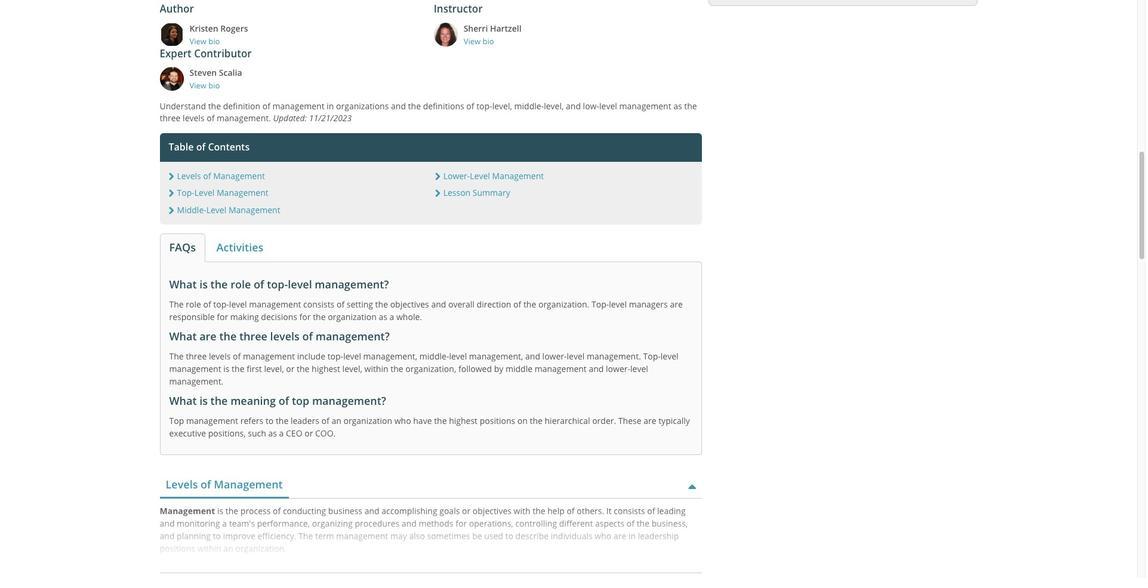Task type: describe. For each thing, give the bounding box(es) containing it.
lower-
[[444, 170, 470, 181]]

order.
[[593, 415, 617, 427]]

low-
[[583, 100, 600, 112]]

lower-level management lesson summary
[[444, 170, 544, 198]]

consists inside is the process of conducting business and accomplishing goals or objectives with the help of others. it consists of leading and monitoring a team's performance, organizing procedures and methods for operations, controlling different aspects of the business, and planning to improve efficiency. the term management may also sometimes be used to describe individuals who are in leadership positions within an organization.
[[614, 505, 645, 517]]

what is the role of top-level management?
[[169, 277, 389, 291]]

0 horizontal spatial for
[[217, 311, 228, 323]]

middle-
[[177, 204, 207, 215]]

of left 'leading'
[[648, 505, 655, 517]]

objectives for whole.
[[390, 299, 429, 310]]

it
[[607, 505, 612, 517]]

rogers
[[221, 22, 248, 34]]

of right aspects
[[627, 518, 635, 529]]

summary
[[473, 187, 510, 198]]

include
[[297, 351, 326, 362]]

lesson summary link
[[444, 187, 510, 198]]

of inside the three levels of management include top-level management, middle-level management, and lower-level management. top-level management is the first level, or the highest level, within the organization, followed by middle management and lower-level management.
[[233, 351, 241, 362]]

others.
[[577, 505, 605, 517]]

kristen rogers view bio
[[190, 22, 248, 46]]

monitoring
[[177, 518, 220, 529]]

organizing
[[312, 518, 353, 529]]

level inside lower-level management lesson summary
[[470, 170, 490, 181]]

goals
[[440, 505, 460, 517]]

positions inside is the process of conducting business and accomplishing goals or objectives with the help of others. it consists of leading and monitoring a team's performance, organizing procedures and methods for operations, controlling different aspects of the business, and planning to improve efficiency. the term management may also sometimes be used to describe individuals who are in leadership positions within an organization.
[[160, 543, 195, 554]]

ceo
[[286, 428, 303, 439]]

author
[[160, 2, 194, 16]]

top management refers to the leaders of an organization who have the highest positions on the hierarchical order. these are typically executive positions, such as a ceo or coo.
[[169, 415, 690, 439]]

of up different
[[567, 505, 575, 517]]

making
[[230, 311, 259, 323]]

highest inside top management refers to the leaders of an organization who have the highest positions on the hierarchical order. these are typically executive positions, such as a ceo or coo.
[[449, 415, 478, 427]]

methods
[[419, 518, 454, 529]]

managers
[[629, 299, 668, 310]]

individuals
[[551, 530, 593, 542]]

and up procedures
[[365, 505, 380, 517]]

and inside the role of top-level management consists of setting the objectives and overall direction of the organization. top-level managers are responsible for making decisions for the organization as a whole.
[[431, 299, 446, 310]]

followed
[[459, 363, 492, 375]]

of up performance,
[[273, 505, 281, 517]]

and up middle
[[526, 351, 541, 362]]

hartzell
[[490, 22, 522, 34]]

organization inside the role of top-level management consists of setting the objectives and overall direction of the organization. top-level managers are responsible for making decisions for the organization as a whole.
[[328, 311, 377, 323]]

view bio button for expert contributor
[[190, 80, 428, 91]]

process
[[241, 505, 271, 517]]

management right middle
[[535, 363, 587, 375]]

first
[[247, 363, 262, 375]]

is inside the three levels of management include top-level management, middle-level management, and lower-level management. top-level management is the first level, or the highest level, within the organization, followed by middle management and lower-level management.
[[224, 363, 230, 375]]

positions inside top management refers to the leaders of an organization who have the highest positions on the hierarchical order. these are typically executive positions, such as a ceo or coo.
[[480, 415, 516, 427]]

three inside the three levels of management include top-level management, middle-level management, and lower-level management. top-level management is the first level, or the highest level, within the organization, followed by middle management and lower-level management.
[[186, 351, 207, 362]]

with
[[514, 505, 531, 517]]

have
[[413, 415, 432, 427]]

of up 'monitoring'
[[201, 477, 211, 492]]

1 vertical spatial levels of management link
[[160, 473, 289, 499]]

scalia
[[219, 67, 242, 78]]

expert contributor
[[160, 47, 252, 60]]

faqs
[[169, 240, 196, 254]]

also
[[409, 530, 425, 542]]

operations,
[[469, 518, 514, 529]]

used
[[485, 530, 503, 542]]

within inside is the process of conducting business and accomplishing goals or objectives with the help of others. it consists of leading and monitoring a team's performance, organizing procedures and methods for operations, controlling different aspects of the business, and planning to improve efficiency. the term management may also sometimes be used to describe individuals who are in leadership positions within an organization.
[[197, 543, 221, 554]]

an inside is the process of conducting business and accomplishing goals or objectives with the help of others. it consists of leading and monitoring a team's performance, organizing procedures and methods for operations, controlling different aspects of the business, and planning to improve efficiency. the term management may also sometimes be used to describe individuals who are in leadership positions within an organization.
[[224, 543, 233, 554]]

top- inside understand the definition of management in organizations and the definitions of top-level, middle-level, and low-level management as the three levels of management.
[[477, 100, 493, 112]]

management up middle-level management link
[[217, 187, 269, 198]]

or inside top management refers to the leaders of an organization who have the highest positions on the hierarchical order. these are typically executive positions, such as a ceo or coo.
[[305, 428, 313, 439]]

management down top-level management link
[[229, 204, 281, 215]]

is up executive
[[200, 394, 208, 408]]

lesson
[[444, 187, 471, 198]]

business,
[[652, 518, 688, 529]]

may
[[391, 530, 407, 542]]

of right definitions
[[467, 100, 475, 112]]

in inside is the process of conducting business and accomplishing goals or objectives with the help of others. it consists of leading and monitoring a team's performance, organizing procedures and methods for operations, controlling different aspects of the business, and planning to improve efficiency. the term management may also sometimes be used to describe individuals who are in leadership positions within an organization.
[[629, 530, 636, 542]]

leading
[[658, 505, 686, 517]]

levels for levels of management
[[166, 477, 198, 492]]

business
[[328, 505, 363, 517]]

level inside understand the definition of management in organizations and the definitions of top-level, middle-level, and low-level management as the three levels of management.
[[600, 100, 617, 112]]

role inside the role of top-level management consists of setting the objectives and overall direction of the organization. top-level managers are responsible for making decisions for the organization as a whole.
[[186, 299, 201, 310]]

highest inside the three levels of management include top-level management, middle-level management, and lower-level management. top-level management is the first level, or the highest level, within the organization, followed by middle management and lower-level management.
[[312, 363, 340, 375]]

the inside is the process of conducting business and accomplishing goals or objectives with the help of others. it consists of leading and monitoring a team's performance, organizing procedures and methods for operations, controlling different aspects of the business, and planning to improve efficiency. the term management may also sometimes be used to describe individuals who are in leadership positions within an organization.
[[299, 530, 313, 542]]

help
[[548, 505, 565, 517]]

consists inside the role of top-level management consists of setting the objectives and overall direction of the organization. top-level managers are responsible for making decisions for the organization as a whole.
[[303, 299, 335, 310]]

middle- inside the three levels of management include top-level management, middle-level management, and lower-level management. top-level management is the first level, or the highest level, within the organization, followed by middle management and lower-level management.
[[420, 351, 449, 362]]

team's
[[229, 518, 255, 529]]

1 vertical spatial management.
[[587, 351, 641, 362]]

be
[[473, 530, 482, 542]]

updated: 11/21/2023
[[273, 112, 352, 124]]

the role of top-level management consists of setting the objectives and overall direction of the organization. top-level managers are responsible for making decisions for the organization as a whole.
[[169, 299, 683, 323]]

levels inside understand the definition of management in organizations and the definitions of top-level, middle-level, and low-level management as the three levels of management.
[[183, 112, 205, 124]]

sherri
[[464, 22, 488, 34]]

management up 'monitoring'
[[160, 505, 215, 517]]

lower-level management link
[[444, 170, 544, 181]]

0 vertical spatial lower-
[[543, 351, 567, 362]]

top- inside the role of top-level management consists of setting the objectives and overall direction of the organization. top-level managers are responsible for making decisions for the organization as a whole.
[[592, 299, 609, 310]]

table of contents
[[169, 140, 250, 153]]

management? for what is the meaning of top management?
[[312, 394, 386, 408]]

overall
[[449, 299, 475, 310]]

accomplishing
[[382, 505, 438, 517]]

by
[[494, 363, 504, 375]]

refers
[[241, 415, 264, 427]]

such
[[248, 428, 266, 439]]

steven scalia view bio
[[190, 67, 242, 91]]

view for expert contributor
[[190, 80, 207, 91]]

of up 'making' at the bottom
[[254, 277, 264, 291]]

management? for what are the three levels of management?
[[316, 329, 390, 343]]

instructor
[[434, 2, 483, 16]]

is up the responsible at left bottom
[[200, 277, 208, 291]]

bio for instructor
[[483, 36, 494, 46]]

management up the updated:
[[273, 100, 325, 112]]

of up include
[[303, 329, 313, 343]]

is the process of conducting business and accomplishing goals or objectives with the help of others. it consists of leading and monitoring a team's performance, organizing procedures and methods for operations, controlling different aspects of the business, and planning to improve efficiency. the term management may also sometimes be used to describe individuals who are in leadership positions within an organization.
[[160, 505, 688, 554]]

efficiency.
[[258, 530, 297, 542]]

2 horizontal spatial three
[[239, 329, 268, 343]]

2 vertical spatial level
[[206, 204, 227, 215]]

0 vertical spatial levels of management link
[[177, 170, 265, 181]]

are inside the role of top-level management consists of setting the objectives and overall direction of the organization. top-level managers are responsible for making decisions for the organization as a whole.
[[670, 299, 683, 310]]

2 vertical spatial management.
[[169, 376, 224, 387]]

view for instructor
[[464, 36, 481, 46]]

to inside top management refers to the leaders of an organization who have the highest positions on the hierarchical order. these are typically executive positions, such as a ceo or coo.
[[266, 415, 274, 427]]

management inside is the process of conducting business and accomplishing goals or objectives with the help of others. it consists of leading and monitoring a team's performance, organizing procedures and methods for operations, controlling different aspects of the business, and planning to improve efficiency. the term management may also sometimes be used to describe individuals who are in leadership positions within an organization.
[[336, 530, 388, 542]]

describe
[[516, 530, 549, 542]]

management right low-
[[620, 100, 672, 112]]

activities
[[217, 240, 264, 254]]

of inside top management refers to the leaders of an organization who have the highest positions on the hierarchical order. these are typically executive positions, such as a ceo or coo.
[[322, 415, 330, 427]]

what for what is the meaning of top management?
[[169, 394, 197, 408]]

whole.
[[397, 311, 422, 323]]

a inside the role of top-level management consists of setting the objectives and overall direction of the organization. top-level managers are responsible for making decisions for the organization as a whole.
[[390, 311, 394, 323]]

are down the responsible at left bottom
[[200, 329, 217, 343]]

management inside the role of top-level management consists of setting the objectives and overall direction of the organization. top-level managers are responsible for making decisions for the organization as a whole.
[[249, 299, 301, 310]]

organizations
[[336, 100, 389, 112]]

positions,
[[208, 428, 246, 439]]

on
[[518, 415, 528, 427]]

typically
[[659, 415, 690, 427]]

middle- inside understand the definition of management in organizations and the definitions of top-level, middle-level, and low-level management as the three levels of management.
[[515, 100, 544, 112]]

of up the responsible at left bottom
[[203, 299, 211, 310]]

responsible
[[169, 311, 215, 323]]

and left 'monitoring'
[[160, 518, 175, 529]]

what are the three levels of management?
[[169, 329, 390, 343]]

conducting
[[283, 505, 326, 517]]

management. inside understand the definition of management in organizations and the definitions of top-level, middle-level, and low-level management as the three levels of management.
[[217, 112, 271, 124]]

setting
[[347, 299, 373, 310]]

levels for levels of management top-level management middle-level management
[[177, 170, 201, 181]]

and down accomplishing
[[402, 518, 417, 529]]

aspects
[[595, 518, 625, 529]]

what is the meaning of top management?
[[169, 394, 386, 408]]

sherri hartzell view bio
[[464, 22, 522, 46]]

definition
[[223, 100, 260, 112]]

these
[[619, 415, 642, 427]]



Task type: vqa. For each thing, say whether or not it's contained in the screenshot.


Task type: locate. For each thing, give the bounding box(es) containing it.
1 horizontal spatial consists
[[614, 505, 645, 517]]

1 horizontal spatial in
[[629, 530, 636, 542]]

top- inside the three levels of management include top-level management, middle-level management, and lower-level management. top-level management is the first level, or the highest level, within the organization, followed by middle management and lower-level management.
[[644, 351, 661, 362]]

within left organization,
[[365, 363, 389, 375]]

0 vertical spatial who
[[395, 415, 411, 427]]

0 horizontal spatial management,
[[363, 351, 418, 362]]

management, up by
[[469, 351, 523, 362]]

2 horizontal spatial a
[[390, 311, 394, 323]]

contributor
[[194, 47, 252, 60]]

bio down steven
[[209, 80, 220, 91]]

in inside understand the definition of management in organizations and the definitions of top-level, middle-level, and low-level management as the three levels of management.
[[327, 100, 334, 112]]

management? up "setting"
[[315, 277, 389, 291]]

0 vertical spatial middle-
[[515, 100, 544, 112]]

top- up middle-
[[177, 187, 195, 198]]

1 vertical spatial top-
[[592, 299, 609, 310]]

within down 'planning' on the left bottom of page
[[197, 543, 221, 554]]

0 vertical spatial three
[[160, 112, 181, 124]]

0 vertical spatial or
[[286, 363, 295, 375]]

1 vertical spatial levels
[[166, 477, 198, 492]]

meaning
[[231, 394, 276, 408]]

objectives
[[390, 299, 429, 310], [473, 505, 512, 517]]

1 vertical spatial role
[[186, 299, 201, 310]]

or up top
[[286, 363, 295, 375]]

of up table of contents
[[207, 112, 215, 124]]

1 vertical spatial or
[[305, 428, 313, 439]]

who inside top management refers to the leaders of an organization who have the highest positions on the hierarchical order. these are typically executive positions, such as a ceo or coo.
[[395, 415, 411, 427]]

bio down sherri
[[483, 36, 494, 46]]

0 vertical spatial level
[[470, 170, 490, 181]]

2 vertical spatial levels
[[209, 351, 231, 362]]

0 horizontal spatial lower-
[[543, 351, 567, 362]]

a left the whole.
[[390, 311, 394, 323]]

updated:
[[273, 112, 307, 124]]

1 horizontal spatial middle-
[[515, 100, 544, 112]]

levels up 'monitoring'
[[166, 477, 198, 492]]

0 vertical spatial a
[[390, 311, 394, 323]]

top-level management link
[[177, 187, 269, 198]]

top- inside the three levels of management include top-level management, middle-level management, and lower-level management. top-level management is the first level, or the highest level, within the organization, followed by middle management and lower-level management.
[[328, 351, 344, 362]]

who down aspects
[[595, 530, 612, 542]]

positions down 'planning' on the left bottom of page
[[160, 543, 195, 554]]

for inside is the process of conducting business and accomplishing goals or objectives with the help of others. it consists of leading and monitoring a team's performance, organizing procedures and methods for operations, controlling different aspects of the business, and planning to improve efficiency. the term management may also sometimes be used to describe individuals who are in leadership positions within an organization.
[[456, 518, 467, 529]]

levels inside levels of management top-level management middle-level management
[[177, 170, 201, 181]]

2 vertical spatial a
[[222, 518, 227, 529]]

management.
[[217, 112, 271, 124], [587, 351, 641, 362], [169, 376, 224, 387]]

organization. inside is the process of conducting business and accomplishing goals or objectives with the help of others. it consists of leading and monitoring a team's performance, organizing procedures and methods for operations, controlling different aspects of the business, and planning to improve efficiency. the term management may also sometimes be used to describe individuals who are in leadership positions within an organization.
[[236, 543, 287, 554]]

1 horizontal spatial organization.
[[539, 299, 590, 310]]

as inside understand the definition of management in organizations and the definitions of top-level, middle-level, and low-level management as the three levels of management.
[[674, 100, 682, 112]]

1 vertical spatial as
[[379, 311, 388, 323]]

1 horizontal spatial management,
[[469, 351, 523, 362]]

level up lesson summary link
[[470, 170, 490, 181]]

or inside the three levels of management include top-level management, middle-level management, and lower-level management. top-level management is the first level, or the highest level, within the organization, followed by middle management and lower-level management.
[[286, 363, 295, 375]]

for right "decisions"
[[300, 311, 311, 323]]

1 vertical spatial management?
[[316, 329, 390, 343]]

0 horizontal spatial as
[[268, 428, 277, 439]]

levels of management top-level management middle-level management
[[177, 170, 281, 215]]

a inside top management refers to the leaders of an organization who have the highest positions on the hierarchical order. these are typically executive positions, such as a ceo or coo.
[[279, 428, 284, 439]]

0 horizontal spatial objectives
[[390, 299, 429, 310]]

management? down "setting"
[[316, 329, 390, 343]]

or down 'leaders'
[[305, 428, 313, 439]]

1 horizontal spatial within
[[365, 363, 389, 375]]

of left top
[[279, 394, 289, 408]]

what up the responsible at left bottom
[[169, 277, 197, 291]]

top
[[169, 415, 184, 427]]

or inside is the process of conducting business and accomplishing goals or objectives with the help of others. it consists of leading and monitoring a team's performance, organizing procedures and methods for operations, controlling different aspects of the business, and planning to improve efficiency. the term management may also sometimes be used to describe individuals who are in leadership positions within an organization.
[[462, 505, 471, 517]]

who inside is the process of conducting business and accomplishing goals or objectives with the help of others. it consists of leading and monitoring a team's performance, organizing procedures and methods for operations, controlling different aspects of the business, and planning to improve efficiency. the term management may also sometimes be used to describe individuals who are in leadership positions within an organization.
[[595, 530, 612, 542]]

in
[[327, 100, 334, 112], [629, 530, 636, 542]]

expert
[[160, 47, 192, 60]]

three
[[160, 112, 181, 124], [239, 329, 268, 343], [186, 351, 207, 362]]

management inside lower-level management lesson summary
[[492, 170, 544, 181]]

what for what are the three levels of management?
[[169, 329, 197, 343]]

organization inside top management refers to the leaders of an organization who have the highest positions on the hierarchical order. these are typically executive positions, such as a ceo or coo.
[[344, 415, 392, 427]]

top- inside the role of top-level management consists of setting the objectives and overall direction of the organization. top-level managers are responsible for making decisions for the organization as a whole.
[[213, 299, 229, 310]]

of inside levels of management top-level management middle-level management
[[203, 170, 211, 181]]

what up top
[[169, 394, 197, 408]]

1 horizontal spatial for
[[300, 311, 311, 323]]

organization left have
[[344, 415, 392, 427]]

1 vertical spatial an
[[224, 543, 233, 554]]

the
[[208, 100, 221, 112], [408, 100, 421, 112], [685, 100, 697, 112], [211, 277, 228, 291], [375, 299, 388, 310], [524, 299, 537, 310], [313, 311, 326, 323], [219, 329, 237, 343], [232, 363, 245, 375], [297, 363, 310, 375], [391, 363, 404, 375], [211, 394, 228, 408], [276, 415, 289, 427], [434, 415, 447, 427], [530, 415, 543, 427], [226, 505, 238, 517], [533, 505, 546, 517], [637, 518, 650, 529]]

top- right definitions
[[477, 100, 493, 112]]

is inside is the process of conducting business and accomplishing goals or objectives with the help of others. it consists of leading and monitoring a team's performance, organizing procedures and methods for operations, controlling different aspects of the business, and planning to improve efficiency. the term management may also sometimes be used to describe individuals who are in leadership positions within an organization.
[[217, 505, 223, 517]]

levels down table
[[177, 170, 201, 181]]

view bio button for author
[[190, 36, 428, 47]]

table
[[169, 140, 194, 153]]

1 horizontal spatial an
[[332, 415, 342, 427]]

top- up "decisions"
[[267, 277, 288, 291]]

2 horizontal spatial or
[[462, 505, 471, 517]]

1 vertical spatial the
[[169, 351, 184, 362]]

hierarchical
[[545, 415, 590, 427]]

1 horizontal spatial to
[[266, 415, 274, 427]]

lower-
[[543, 351, 567, 362], [606, 363, 631, 375]]

0 vertical spatial highest
[[312, 363, 340, 375]]

0 horizontal spatial middle-
[[420, 351, 449, 362]]

of right table
[[196, 140, 206, 153]]

are down aspects
[[614, 530, 627, 542]]

the up the responsible at left bottom
[[169, 299, 184, 310]]

2 what from the top
[[169, 329, 197, 343]]

management up first
[[243, 351, 295, 362]]

top- right include
[[328, 351, 344, 362]]

levels down understand
[[183, 112, 205, 124]]

levels inside the three levels of management include top-level management, middle-level management, and lower-level management. top-level management is the first level, or the highest level, within the organization, followed by middle management and lower-level management.
[[209, 351, 231, 362]]

1 vertical spatial within
[[197, 543, 221, 554]]

1 vertical spatial consists
[[614, 505, 645, 517]]

view down steven
[[190, 80, 207, 91]]

for
[[217, 311, 228, 323], [300, 311, 311, 323], [456, 518, 467, 529]]

level
[[470, 170, 490, 181], [195, 187, 215, 198], [206, 204, 227, 215]]

0 vertical spatial objectives
[[390, 299, 429, 310]]

an up coo.
[[332, 415, 342, 427]]

view inside steven scalia view bio
[[190, 80, 207, 91]]

a left ceo
[[279, 428, 284, 439]]

performance,
[[257, 518, 310, 529]]

as
[[674, 100, 682, 112], [379, 311, 388, 323], [268, 428, 277, 439]]

in left 'leadership' at the right bottom
[[629, 530, 636, 542]]

view bio button for instructor
[[464, 36, 702, 47]]

direction
[[477, 299, 512, 310]]

middle-level management link
[[177, 204, 281, 215]]

controlling
[[516, 518, 557, 529]]

and left low-
[[566, 100, 581, 112]]

0 vertical spatial organization
[[328, 311, 377, 323]]

to down 'monitoring'
[[213, 530, 221, 542]]

management
[[213, 170, 265, 181], [492, 170, 544, 181], [217, 187, 269, 198], [229, 204, 281, 215], [214, 477, 283, 492], [160, 505, 215, 517]]

bio inside the sherri hartzell view bio
[[483, 36, 494, 46]]

0 vertical spatial within
[[365, 363, 389, 375]]

the left term
[[299, 530, 313, 542]]

levels of management link
[[177, 170, 265, 181], [160, 473, 289, 499]]

term
[[315, 530, 334, 542]]

1 management, from the left
[[363, 351, 418, 362]]

0 horizontal spatial to
[[213, 530, 221, 542]]

levels down "decisions"
[[270, 329, 300, 343]]

organization,
[[406, 363, 457, 375]]

0 horizontal spatial role
[[186, 299, 201, 310]]

planning
[[177, 530, 211, 542]]

0 vertical spatial management.
[[217, 112, 271, 124]]

to right used at the bottom
[[506, 530, 514, 542]]

1 vertical spatial levels
[[270, 329, 300, 343]]

highest down include
[[312, 363, 340, 375]]

management, up organization,
[[363, 351, 418, 362]]

positions left on
[[480, 415, 516, 427]]

level down top-level management link
[[206, 204, 227, 215]]

and left 'planning' on the left bottom of page
[[160, 530, 175, 542]]

levels of management link up process on the bottom
[[160, 473, 289, 499]]

as inside top management refers to the leaders of an organization who have the highest positions on the hierarchical order. these are typically executive positions, such as a ceo or coo.
[[268, 428, 277, 439]]

1 vertical spatial a
[[279, 428, 284, 439]]

2 vertical spatial management?
[[312, 394, 386, 408]]

objectives inside is the process of conducting business and accomplishing goals or objectives with the help of others. it consists of leading and monitoring a team's performance, organizing procedures and methods for operations, controlling different aspects of the business, and planning to improve efficiency. the term management may also sometimes be used to describe individuals who are in leadership positions within an organization.
[[473, 505, 512, 517]]

management up positions,
[[186, 415, 238, 427]]

of right direction on the bottom of page
[[514, 299, 522, 310]]

1 horizontal spatial objectives
[[473, 505, 512, 517]]

of down 'making' at the bottom
[[233, 351, 241, 362]]

definitions
[[423, 100, 465, 112]]

who
[[395, 415, 411, 427], [595, 530, 612, 542]]

are right these
[[644, 415, 657, 427]]

to
[[266, 415, 274, 427], [213, 530, 221, 542], [506, 530, 514, 542]]

0 vertical spatial an
[[332, 415, 342, 427]]

decisions
[[261, 311, 297, 323]]

for left 'making' at the bottom
[[217, 311, 228, 323]]

and right organizations
[[391, 100, 406, 112]]

0 horizontal spatial three
[[160, 112, 181, 124]]

steven
[[190, 67, 217, 78]]

management up top-level management link
[[213, 170, 265, 181]]

1 vertical spatial organization.
[[236, 543, 287, 554]]

the for what is the role of top-level management?
[[169, 299, 184, 310]]

contents
[[208, 140, 250, 153]]

0 horizontal spatial an
[[224, 543, 233, 554]]

of left "setting"
[[337, 299, 345, 310]]

view
[[190, 36, 207, 46], [464, 36, 481, 46], [190, 80, 207, 91]]

1 vertical spatial organization
[[344, 415, 392, 427]]

a left team's
[[222, 518, 227, 529]]

1 horizontal spatial as
[[379, 311, 388, 323]]

management up "decisions"
[[249, 299, 301, 310]]

0 vertical spatial organization.
[[539, 299, 590, 310]]

1 horizontal spatial levels
[[209, 351, 231, 362]]

2 horizontal spatial for
[[456, 518, 467, 529]]

view for author
[[190, 36, 207, 46]]

1 horizontal spatial three
[[186, 351, 207, 362]]

top
[[292, 394, 310, 408]]

1 vertical spatial level
[[195, 187, 215, 198]]

bio
[[209, 36, 220, 46], [483, 36, 494, 46], [209, 80, 220, 91]]

0 horizontal spatial or
[[286, 363, 295, 375]]

of up top-level management link
[[203, 170, 211, 181]]

the inside the three levels of management include top-level management, middle-level management, and lower-level management. top-level management is the first level, or the highest level, within the organization, followed by middle management and lower-level management.
[[169, 351, 184, 362]]

0 vertical spatial consists
[[303, 299, 335, 310]]

organization. inside the role of top-level management consists of setting the objectives and overall direction of the organization. top-level managers are responsible for making decisions for the organization as a whole.
[[539, 299, 590, 310]]

0 horizontal spatial organization.
[[236, 543, 287, 554]]

different
[[559, 518, 593, 529]]

role up 'making' at the bottom
[[231, 277, 251, 291]]

role up the responsible at left bottom
[[186, 299, 201, 310]]

consists right it on the right bottom
[[614, 505, 645, 517]]

what down the responsible at left bottom
[[169, 329, 197, 343]]

2 horizontal spatial top-
[[644, 351, 661, 362]]

an inside top management refers to the leaders of an organization who have the highest positions on the hierarchical order. these are typically executive positions, such as a ceo or coo.
[[332, 415, 342, 427]]

understand the definition of management in organizations and the definitions of top-level, middle-level, and low-level management as the three levels of management.
[[160, 100, 697, 124]]

bio inside steven scalia view bio
[[209, 80, 220, 91]]

are right managers
[[670, 299, 683, 310]]

consists
[[303, 299, 335, 310], [614, 505, 645, 517]]

are inside top management refers to the leaders of an organization who have the highest positions on the hierarchical order. these are typically executive positions, such as a ceo or coo.
[[644, 415, 657, 427]]

view down sherri
[[464, 36, 481, 46]]

top- inside levels of management top-level management middle-level management
[[177, 187, 195, 198]]

objectives up the whole.
[[390, 299, 429, 310]]

1 vertical spatial positions
[[160, 543, 195, 554]]

0 horizontal spatial a
[[222, 518, 227, 529]]

1 vertical spatial three
[[239, 329, 268, 343]]

are inside is the process of conducting business and accomplishing goals or objectives with the help of others. it consists of leading and monitoring a team's performance, organizing procedures and methods for operations, controlling different aspects of the business, and planning to improve efficiency. the term management may also sometimes be used to describe individuals who are in leadership positions within an organization.
[[614, 530, 627, 542]]

0 horizontal spatial levels
[[183, 112, 205, 124]]

highest
[[312, 363, 340, 375], [449, 415, 478, 427]]

2 horizontal spatial levels
[[270, 329, 300, 343]]

1 horizontal spatial role
[[231, 277, 251, 291]]

1 what from the top
[[169, 277, 197, 291]]

for down goals
[[456, 518, 467, 529]]

1 horizontal spatial highest
[[449, 415, 478, 427]]

the inside the role of top-level management consists of setting the objectives and overall direction of the organization. top-level managers are responsible for making decisions for the organization as a whole.
[[169, 299, 184, 310]]

and up the order.
[[589, 363, 604, 375]]

bio inside kristen rogers view bio
[[209, 36, 220, 46]]

management down the responsible at left bottom
[[169, 363, 221, 375]]

organization
[[328, 311, 377, 323], [344, 415, 392, 427]]

is up 'monitoring'
[[217, 505, 223, 517]]

3 what from the top
[[169, 394, 197, 408]]

0 vertical spatial as
[[674, 100, 682, 112]]

0 horizontal spatial consists
[[303, 299, 335, 310]]

three down the responsible at left bottom
[[186, 351, 207, 362]]

highest right have
[[449, 415, 478, 427]]

within inside the three levels of management include top-level management, middle-level management, and lower-level management. top-level management is the first level, or the highest level, within the organization, followed by middle management and lower-level management.
[[365, 363, 389, 375]]

improve
[[223, 530, 256, 542]]

organization down "setting"
[[328, 311, 377, 323]]

a inside is the process of conducting business and accomplishing goals or objectives with the help of others. it consists of leading and monitoring a team's performance, organizing procedures and methods for operations, controlling different aspects of the business, and planning to improve efficiency. the term management may also sometimes be used to describe individuals who are in leadership positions within an organization.
[[222, 518, 227, 529]]

within
[[365, 363, 389, 375], [197, 543, 221, 554]]

1 vertical spatial middle-
[[420, 351, 449, 362]]

top- left managers
[[592, 299, 609, 310]]

1 horizontal spatial or
[[305, 428, 313, 439]]

2 vertical spatial top-
[[644, 351, 661, 362]]

2 vertical spatial as
[[268, 428, 277, 439]]

1 horizontal spatial a
[[279, 428, 284, 439]]

2 vertical spatial or
[[462, 505, 471, 517]]

objectives for operations,
[[473, 505, 512, 517]]

what
[[169, 277, 197, 291], [169, 329, 197, 343], [169, 394, 197, 408]]

1 horizontal spatial lower-
[[606, 363, 631, 375]]

view inside kristen rogers view bio
[[190, 36, 207, 46]]

1 horizontal spatial positions
[[480, 415, 516, 427]]

procedures
[[355, 518, 400, 529]]

of right definition
[[263, 100, 271, 112]]

view inside the sherri hartzell view bio
[[464, 36, 481, 46]]

management,
[[363, 351, 418, 362], [469, 351, 523, 362]]

as inside the role of top-level management consists of setting the objectives and overall direction of the organization. top-level managers are responsible for making decisions for the organization as a whole.
[[379, 311, 388, 323]]

what for what is the role of top-level management?
[[169, 277, 197, 291]]

0 vertical spatial role
[[231, 277, 251, 291]]

11/21/2023
[[309, 112, 352, 124]]

the for what are the three levels of management?
[[169, 351, 184, 362]]

management inside top management refers to the leaders of an organization who have the highest positions on the hierarchical order. these are typically executive positions, such as a ceo or coo.
[[186, 415, 238, 427]]

coo.
[[315, 428, 336, 439]]

the down the responsible at left bottom
[[169, 351, 184, 362]]

bio for author
[[209, 36, 220, 46]]

objectives up operations,
[[473, 505, 512, 517]]

0 vertical spatial what
[[169, 277, 197, 291]]

2 management, from the left
[[469, 351, 523, 362]]

is left first
[[224, 363, 230, 375]]

in up the 11/21/2023
[[327, 100, 334, 112]]

an down improve
[[224, 543, 233, 554]]

0 horizontal spatial who
[[395, 415, 411, 427]]

the three levels of management include top-level management, middle-level management, and lower-level management. top-level management is the first level, or the highest level, within the organization, followed by middle management and lower-level management.
[[169, 351, 679, 387]]

sometimes
[[427, 530, 470, 542]]

1 vertical spatial lower-
[[606, 363, 631, 375]]

view down the kristen
[[190, 36, 207, 46]]

middle
[[506, 363, 533, 375]]

levels of management
[[166, 477, 283, 492]]

0 vertical spatial levels
[[177, 170, 201, 181]]

three down 'making' at the bottom
[[239, 329, 268, 343]]

three inside understand the definition of management in organizations and the definitions of top-level, middle-level, and low-level management as the three levels of management.
[[160, 112, 181, 124]]

management up process on the bottom
[[214, 477, 283, 492]]

levels
[[183, 112, 205, 124], [270, 329, 300, 343], [209, 351, 231, 362]]

0 horizontal spatial within
[[197, 543, 221, 554]]

positions
[[480, 415, 516, 427], [160, 543, 195, 554]]

of
[[263, 100, 271, 112], [467, 100, 475, 112], [207, 112, 215, 124], [196, 140, 206, 153], [203, 170, 211, 181], [254, 277, 264, 291], [203, 299, 211, 310], [337, 299, 345, 310], [514, 299, 522, 310], [303, 329, 313, 343], [233, 351, 241, 362], [279, 394, 289, 408], [322, 415, 330, 427], [201, 477, 211, 492], [273, 505, 281, 517], [567, 505, 575, 517], [648, 505, 655, 517], [627, 518, 635, 529]]

leadership
[[638, 530, 679, 542]]

1 vertical spatial highest
[[449, 415, 478, 427]]

0 vertical spatial the
[[169, 299, 184, 310]]

levels down 'making' at the bottom
[[209, 351, 231, 362]]

0 vertical spatial positions
[[480, 415, 516, 427]]

0 horizontal spatial in
[[327, 100, 334, 112]]

2 horizontal spatial to
[[506, 530, 514, 542]]

0 vertical spatial management?
[[315, 277, 389, 291]]

objectives inside the role of top-level management consists of setting the objectives and overall direction of the organization. top-level managers are responsible for making decisions for the organization as a whole.
[[390, 299, 429, 310]]

0 horizontal spatial highest
[[312, 363, 340, 375]]

and
[[391, 100, 406, 112], [566, 100, 581, 112], [431, 299, 446, 310], [526, 351, 541, 362], [589, 363, 604, 375], [365, 505, 380, 517], [160, 518, 175, 529], [402, 518, 417, 529], [160, 530, 175, 542]]

who left have
[[395, 415, 411, 427]]

leaders
[[291, 415, 320, 427]]

an
[[332, 415, 342, 427], [224, 543, 233, 554]]

executive
[[169, 428, 206, 439]]

0 horizontal spatial top-
[[177, 187, 195, 198]]

management?
[[315, 277, 389, 291], [316, 329, 390, 343], [312, 394, 386, 408]]

to right refers
[[266, 415, 274, 427]]

level up middle-
[[195, 187, 215, 198]]

2 vertical spatial the
[[299, 530, 313, 542]]

a
[[390, 311, 394, 323], [279, 428, 284, 439], [222, 518, 227, 529]]

top- up the responsible at left bottom
[[213, 299, 229, 310]]

consists left "setting"
[[303, 299, 335, 310]]

bio for expert contributor
[[209, 80, 220, 91]]



